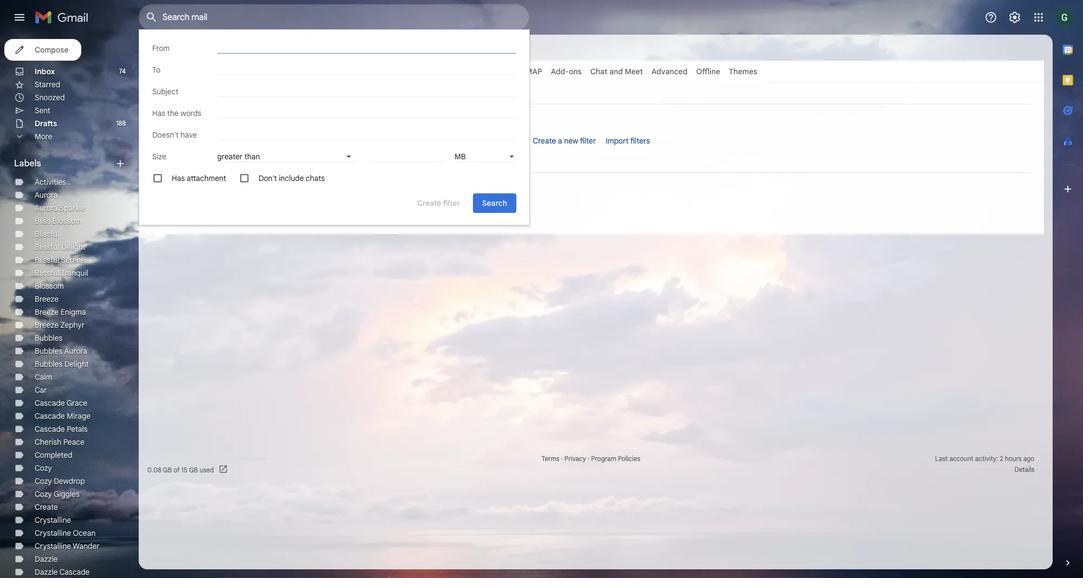 Task type: locate. For each thing, give the bounding box(es) containing it.
1 horizontal spatial gb
[[189, 466, 198, 474]]

0 vertical spatial aurora
[[35, 190, 58, 200]]

and for filters
[[357, 67, 370, 76]]

include
[[279, 173, 304, 183]]

cascade down cascade grace
[[35, 411, 65, 421]]

blissful link
[[35, 229, 59, 239]]

breeze for breeze zephyr
[[35, 320, 59, 330]]

compose button
[[4, 39, 82, 61]]

advanced link
[[652, 67, 687, 76]]

2 addresses from the left
[[389, 157, 426, 166]]

email
[[202, 157, 222, 166]]

Doesn't have text field
[[217, 129, 516, 140]]

cozy down completed
[[35, 463, 52, 473]]

aurora down aurora 'link'
[[35, 203, 58, 213]]

inbox for second inbox link from left
[[221, 67, 240, 76]]

0 horizontal spatial create
[[35, 502, 58, 512]]

have
[[181, 130, 197, 140], [199, 179, 215, 189]]

1 vertical spatial import
[[606, 136, 629, 146]]

and up all
[[285, 67, 298, 76]]

aurora up bubbles delight link
[[64, 346, 87, 356]]

filter down appear
[[443, 198, 460, 208]]

following for filters
[[167, 88, 201, 98]]

breeze for breeze enigma
[[35, 307, 59, 317]]

filters
[[333, 67, 355, 76]]

and right chat
[[609, 67, 623, 76]]

cascade petals
[[35, 424, 88, 434]]

1 horizontal spatial has
[[172, 173, 185, 183]]

inbox inside labels navigation
[[35, 67, 55, 76]]

0 horizontal spatial have
[[181, 130, 197, 140]]

create filter
[[417, 198, 460, 208]]

dewdrop
[[54, 476, 85, 486]]

currently
[[166, 179, 197, 189]]

cozy down cozy link
[[35, 476, 52, 486]]

crystalline down create link
[[35, 515, 71, 525]]

0.08
[[147, 466, 161, 474]]

size unit list box
[[455, 151, 516, 162]]

breeze link
[[35, 294, 59, 304]]

these
[[367, 157, 387, 166]]

crystalline up dazzle link
[[35, 541, 71, 551]]

1 vertical spatial cozy
[[35, 476, 52, 486]]

cascade grace link
[[35, 398, 87, 408]]

addresses up blocked
[[224, 157, 261, 166]]

Size value text field
[[367, 151, 442, 162]]

Search mail text field
[[163, 12, 477, 23]]

blissful tranquil
[[35, 268, 88, 278]]

privacy
[[564, 455, 586, 463]]

blissful up blossom link
[[35, 268, 59, 278]]

aurora for aurora sparkle
[[35, 203, 58, 213]]

3 crystalline from the top
[[35, 541, 71, 551]]

inbox link up the following filters are applied to all incoming mail:
[[221, 67, 240, 76]]

4 blissful from the top
[[35, 268, 59, 278]]

2 vertical spatial cozy
[[35, 489, 52, 499]]

blossom up the breeze link
[[35, 281, 64, 291]]

0 vertical spatial import
[[300, 67, 324, 76]]

None search field
[[139, 4, 529, 30]]

1 vertical spatial create
[[417, 198, 441, 208]]

filter right new
[[580, 136, 596, 146]]

create a new filter
[[533, 136, 596, 146]]

the up you at left
[[152, 157, 165, 166]]

cozy for cozy link
[[35, 463, 52, 473]]

greater than
[[217, 152, 260, 161]]

peace
[[63, 437, 84, 447]]

activities link
[[35, 177, 66, 187]]

delight for bubbles delight
[[64, 359, 89, 369]]

1 vertical spatial are
[[263, 157, 275, 166]]

delight up serene
[[61, 242, 85, 252]]

0 horizontal spatial has
[[152, 108, 165, 118]]

crystalline for wander
[[35, 541, 71, 551]]

1 vertical spatial filters
[[630, 136, 650, 146]]

2 blissful from the top
[[35, 242, 59, 252]]

blissful down 'bliss'
[[35, 229, 59, 239]]

2 cozy from the top
[[35, 476, 52, 486]]

delight down bubbles aurora
[[64, 359, 89, 369]]

addresses left 'will'
[[389, 157, 426, 166]]

1 vertical spatial dazzle
[[35, 567, 58, 577]]

import up incoming at the left top
[[300, 67, 324, 76]]

3 blissful from the top
[[35, 255, 59, 265]]

tab list
[[1053, 35, 1083, 539]]

blossom down "sparkle"
[[52, 216, 81, 226]]

1 vertical spatial following
[[167, 157, 201, 166]]

· right privacy link
[[588, 455, 589, 463]]

4 and from the left
[[609, 67, 623, 76]]

gb
[[163, 466, 172, 474], [189, 466, 198, 474]]

create inside create filter link
[[417, 198, 441, 208]]

to
[[268, 88, 275, 98]]

import right new
[[606, 136, 629, 146]]

blissful for blissful link
[[35, 229, 59, 239]]

blissful
[[35, 229, 59, 239], [35, 242, 59, 252], [35, 255, 59, 265], [35, 268, 59, 278]]

have down words
[[181, 130, 197, 140]]

blissful for blissful delight
[[35, 242, 59, 252]]

1 vertical spatial blossom
[[35, 281, 64, 291]]

1 the from the top
[[152, 88, 165, 98]]

1 vertical spatial filter
[[443, 198, 460, 208]]

0 vertical spatial filters
[[202, 88, 224, 98]]

bubbles delight link
[[35, 359, 89, 369]]

2 vertical spatial crystalline
[[35, 541, 71, 551]]

are up don't
[[263, 157, 275, 166]]

0 vertical spatial are
[[225, 88, 237, 98]]

1 horizontal spatial inbox
[[221, 67, 240, 76]]

blissful for blissful tranquil
[[35, 268, 59, 278]]

blissful down blissful link
[[35, 242, 59, 252]]

chat and meet
[[590, 67, 643, 76]]

offline link
[[696, 67, 720, 76]]

2 · from the left
[[588, 455, 589, 463]]

and right filters
[[357, 67, 370, 76]]

3 and from the left
[[491, 67, 504, 76]]

1 vertical spatial delight
[[64, 359, 89, 369]]

crystalline ocean
[[35, 528, 96, 538]]

2 vertical spatial bubbles
[[35, 359, 63, 369]]

inbox up the following filters are applied to all incoming mail:
[[221, 67, 240, 76]]

the for the following filters are applied to all incoming mail:
[[152, 88, 165, 98]]

1 vertical spatial crystalline
[[35, 528, 71, 538]]

blocked
[[372, 67, 401, 76]]

select: all , none
[[153, 107, 209, 116]]

1 cozy from the top
[[35, 463, 52, 473]]

1 vertical spatial bubbles
[[35, 346, 63, 356]]

blossom link
[[35, 281, 64, 291]]

has attachment
[[172, 173, 226, 183]]

size
[[152, 152, 166, 161]]

dazzle up dazzle cascade link
[[35, 554, 58, 564]]

74
[[119, 67, 126, 75]]

bubbles down breeze zephyr link
[[35, 333, 63, 343]]

snoozed link
[[35, 93, 65, 102]]

compose
[[35, 45, 69, 55]]

0 vertical spatial has
[[152, 108, 165, 118]]

calm
[[35, 372, 52, 382]]

sparkle
[[59, 203, 85, 213]]

bubbles down bubbles link
[[35, 346, 63, 356]]

and left pop/imap
[[491, 67, 504, 76]]

starred link
[[35, 80, 60, 89]]

3 bubbles from the top
[[35, 359, 63, 369]]

cascade for cascade grace
[[35, 398, 65, 408]]

cascade mirage link
[[35, 411, 90, 421]]

cozy giggles link
[[35, 489, 80, 499]]

general link
[[152, 67, 180, 76]]

0 vertical spatial cozy
[[35, 463, 52, 473]]

1 horizontal spatial ·
[[588, 455, 589, 463]]

and
[[285, 67, 298, 76], [357, 67, 370, 76], [491, 67, 504, 76], [609, 67, 623, 76]]

0 vertical spatial the
[[152, 88, 165, 98]]

0 vertical spatial delight
[[61, 242, 85, 252]]

2 following from the top
[[167, 157, 201, 166]]

doesn't have
[[152, 130, 197, 140]]

1 horizontal spatial filter
[[580, 136, 596, 146]]

create down 'will'
[[417, 198, 441, 208]]

aurora link
[[35, 190, 58, 200]]

search button
[[473, 193, 516, 213]]

bubbles for delight
[[35, 359, 63, 369]]

1 horizontal spatial inbox link
[[221, 67, 240, 76]]

2 vertical spatial create
[[35, 502, 58, 512]]

0 horizontal spatial gb
[[163, 466, 172, 474]]

0 horizontal spatial ·
[[561, 455, 563, 463]]

1 blissful from the top
[[35, 229, 59, 239]]

no
[[217, 179, 226, 189]]

0 vertical spatial create
[[533, 136, 556, 146]]

Has the words text field
[[219, 108, 516, 119]]

0 horizontal spatial inbox link
[[35, 67, 55, 76]]

the
[[152, 88, 165, 98], [152, 157, 165, 166]]

2 and from the left
[[357, 67, 370, 76]]

blissful delight
[[35, 242, 85, 252]]

last
[[935, 455, 948, 463]]

advanced
[[652, 67, 687, 76]]

none
[[190, 107, 209, 116]]

completed link
[[35, 450, 72, 460]]

gb left of
[[163, 466, 172, 474]]

and for chat
[[609, 67, 623, 76]]

1 following from the top
[[167, 88, 201, 98]]

cascade down car link
[[35, 398, 65, 408]]

0 horizontal spatial inbox
[[35, 67, 55, 76]]

incoming
[[287, 88, 321, 98]]

dazzle
[[35, 554, 58, 564], [35, 567, 58, 577]]

breeze up bubbles link
[[35, 320, 59, 330]]

footer containing terms
[[139, 453, 1044, 475]]

2 dazzle from the top
[[35, 567, 58, 577]]

1 horizontal spatial create
[[417, 198, 441, 208]]

1 vertical spatial aurora
[[35, 203, 58, 213]]

1 vertical spatial breeze
[[35, 307, 59, 317]]

appear
[[442, 157, 468, 166]]

the up select:
[[152, 88, 165, 98]]

2 vertical spatial aurora
[[64, 346, 87, 356]]

2 inbox link from the left
[[221, 67, 240, 76]]

breeze zephyr link
[[35, 320, 85, 330]]

you
[[152, 179, 164, 189]]

addresses.
[[257, 179, 295, 189]]

mb option
[[455, 152, 507, 161]]

settings image
[[1008, 11, 1021, 24]]

addresses
[[224, 157, 261, 166], [389, 157, 426, 166]]

1 horizontal spatial addresses
[[389, 157, 426, 166]]

messages
[[309, 157, 346, 166]]

0 vertical spatial following
[[167, 88, 201, 98]]

have left no on the left of the page
[[199, 179, 215, 189]]

following up currently on the top of page
[[167, 157, 201, 166]]

create left a
[[533, 136, 556, 146]]

has right you at left
[[172, 173, 185, 183]]

0 horizontal spatial addresses
[[224, 157, 261, 166]]

don't include chats
[[259, 173, 325, 183]]

gmail image
[[35, 7, 94, 28]]

2 vertical spatial breeze
[[35, 320, 59, 330]]

inbox link up starred
[[35, 67, 55, 76]]

cascade for cascade petals
[[35, 424, 65, 434]]

cozy dewdrop link
[[35, 476, 85, 486]]

3 cozy from the top
[[35, 489, 52, 499]]

2 horizontal spatial create
[[533, 136, 556, 146]]

are left the applied
[[225, 88, 237, 98]]

breeze for the breeze link
[[35, 294, 59, 304]]

1 dazzle from the top
[[35, 554, 58, 564]]

Subject text field
[[217, 86, 516, 97]]

serene
[[61, 255, 85, 265]]

crystalline down the crystalline link
[[35, 528, 71, 538]]

blocked
[[228, 179, 255, 189]]

1 inbox from the left
[[35, 67, 55, 76]]

bubbles up calm
[[35, 359, 63, 369]]

· right terms link
[[561, 455, 563, 463]]

inbox up starred
[[35, 67, 55, 76]]

blissful tranquil link
[[35, 268, 88, 278]]

words
[[181, 108, 201, 118]]

dazzle down dazzle link
[[35, 567, 58, 577]]

has left the at the left of page
[[152, 108, 165, 118]]

program
[[591, 455, 616, 463]]

following up all
[[167, 88, 201, 98]]

1 breeze from the top
[[35, 294, 59, 304]]

gb right 15
[[189, 466, 198, 474]]

3 breeze from the top
[[35, 320, 59, 330]]

cascade up the cherish
[[35, 424, 65, 434]]

1 vertical spatial has
[[172, 173, 185, 183]]

all
[[178, 107, 187, 116]]

1 gb from the left
[[163, 466, 172, 474]]

0 horizontal spatial filters
[[202, 88, 224, 98]]

labels heading
[[14, 158, 115, 169]]

you currently have no blocked addresses.
[[152, 179, 295, 189]]

filters and blocked addresses
[[333, 67, 440, 76]]

the for the following email addresses are blocked. messages from these addresses will appear in spam:
[[152, 157, 165, 166]]

blissful down blissful delight
[[35, 255, 59, 265]]

the
[[167, 108, 179, 118]]

0 vertical spatial dazzle
[[35, 554, 58, 564]]

aurora down activities link
[[35, 190, 58, 200]]

breeze down blossom link
[[35, 294, 59, 304]]

1 vertical spatial have
[[199, 179, 215, 189]]

cozy for cozy dewdrop
[[35, 476, 52, 486]]

filter
[[580, 136, 596, 146], [443, 198, 460, 208]]

crystalline wander link
[[35, 541, 99, 551]]

1 horizontal spatial are
[[263, 157, 275, 166]]

dazzle cascade link
[[35, 567, 90, 577]]

2 inbox from the left
[[221, 67, 240, 76]]

2 bubbles from the top
[[35, 346, 63, 356]]

crystalline ocean link
[[35, 528, 96, 538]]

cozy
[[35, 463, 52, 473], [35, 476, 52, 486], [35, 489, 52, 499]]

cozy up create link
[[35, 489, 52, 499]]

create for a
[[533, 136, 556, 146]]

0 vertical spatial crystalline
[[35, 515, 71, 525]]

0 vertical spatial breeze
[[35, 294, 59, 304]]

create up the crystalline link
[[35, 502, 58, 512]]

0.08 gb of 15 gb used
[[147, 466, 214, 474]]

delight
[[61, 242, 85, 252], [64, 359, 89, 369]]

footer
[[139, 453, 1044, 475]]

has for has attachment
[[172, 173, 185, 183]]

breeze zephyr
[[35, 320, 85, 330]]

add-
[[551, 67, 569, 76]]

dazzle for dazzle cascade
[[35, 567, 58, 577]]

2 breeze from the top
[[35, 307, 59, 317]]

will
[[428, 157, 440, 166]]

1 horizontal spatial have
[[199, 179, 215, 189]]

blissful for blissful serene
[[35, 255, 59, 265]]

1 vertical spatial the
[[152, 157, 165, 166]]

1 and from the left
[[285, 67, 298, 76]]

2 the from the top
[[152, 157, 165, 166]]

0 vertical spatial bubbles
[[35, 333, 63, 343]]

bubbles delight
[[35, 359, 89, 369]]

follow link to manage storage image
[[218, 464, 229, 475]]

0 vertical spatial have
[[181, 130, 197, 140]]

breeze down the breeze link
[[35, 307, 59, 317]]

2 crystalline from the top
[[35, 528, 71, 538]]

1 addresses from the left
[[224, 157, 261, 166]]



Task type: vqa. For each thing, say whether or not it's contained in the screenshot.
Import filters
yes



Task type: describe. For each thing, give the bounding box(es) containing it.
bliss
[[35, 216, 50, 226]]

create filter link
[[408, 193, 469, 213]]

details link
[[1014, 465, 1034, 474]]

bliss blossom
[[35, 216, 81, 226]]

inbox for second inbox link from the right
[[35, 67, 55, 76]]

ocean
[[73, 528, 96, 538]]

bubbles aurora link
[[35, 346, 87, 356]]

general
[[152, 67, 180, 76]]

1 · from the left
[[561, 455, 563, 463]]

select:
[[153, 107, 176, 116]]

terms
[[542, 455, 559, 463]]

accounts
[[249, 67, 283, 76]]

program policies link
[[591, 455, 640, 463]]

themes link
[[729, 67, 757, 76]]

0 vertical spatial filter
[[580, 136, 596, 146]]

from
[[347, 157, 365, 166]]

ons
[[569, 67, 582, 76]]

add-ons link
[[551, 67, 582, 76]]

activity:
[[975, 455, 998, 463]]

cozy giggles
[[35, 489, 80, 499]]

To text field
[[217, 64, 516, 75]]

labels
[[14, 158, 41, 169]]

meet
[[625, 67, 643, 76]]

cascade for cascade mirage
[[35, 411, 65, 421]]

dazzle for dazzle link
[[35, 554, 58, 564]]

1 inbox link from the left
[[35, 67, 55, 76]]

has for has the words
[[152, 108, 165, 118]]

blissful serene link
[[35, 255, 85, 265]]

car link
[[35, 385, 47, 395]]

chats
[[306, 173, 325, 183]]

the following filters are applied to all incoming mail:
[[152, 88, 340, 98]]

bubbles link
[[35, 333, 63, 343]]

From text field
[[217, 43, 516, 54]]

sent
[[35, 106, 50, 115]]

delight for blissful delight
[[61, 242, 85, 252]]

blissful delight link
[[35, 242, 85, 252]]

than
[[244, 152, 260, 161]]

forwarding and pop/imap link
[[449, 67, 542, 76]]

calm link
[[35, 372, 52, 382]]

settings
[[147, 40, 191, 55]]

drafts link
[[35, 119, 57, 128]]

crystalline for ocean
[[35, 528, 71, 538]]

new
[[564, 136, 578, 146]]

0 horizontal spatial filter
[[443, 198, 460, 208]]

main menu image
[[13, 11, 26, 24]]

breeze enigma link
[[35, 307, 86, 317]]

search
[[482, 198, 507, 208]]

starred
[[35, 80, 60, 89]]

giggles
[[54, 489, 80, 499]]

account
[[949, 455, 973, 463]]

add-ons
[[551, 67, 582, 76]]

doesn't
[[152, 130, 179, 140]]

grace
[[67, 398, 87, 408]]

1 horizontal spatial import
[[606, 136, 629, 146]]

labels navigation
[[0, 35, 139, 578]]

mirage
[[67, 411, 90, 421]]

cozy link
[[35, 463, 52, 473]]

2 gb from the left
[[189, 466, 198, 474]]

forwarding and pop/imap
[[449, 67, 542, 76]]

greater than option
[[217, 152, 344, 161]]

,
[[187, 107, 189, 116]]

2
[[1000, 455, 1003, 463]]

details
[[1014, 465, 1034, 474]]

aurora sparkle link
[[35, 203, 85, 213]]

0 vertical spatial blossom
[[52, 216, 81, 226]]

last account activity: 2 hours ago details
[[935, 455, 1034, 474]]

search mail image
[[142, 8, 161, 27]]

hours
[[1005, 455, 1022, 463]]

cascade down crystalline wander
[[59, 567, 90, 577]]

1 bubbles from the top
[[35, 333, 63, 343]]

0 horizontal spatial import
[[300, 67, 324, 76]]

cascade grace
[[35, 398, 87, 408]]

bubbles for aurora
[[35, 346, 63, 356]]

of
[[173, 466, 180, 474]]

cherish
[[35, 437, 61, 447]]

bubbles aurora
[[35, 346, 87, 356]]

dazzle cascade
[[35, 567, 90, 577]]

in
[[470, 157, 476, 166]]

1 crystalline from the top
[[35, 515, 71, 525]]

terms link
[[542, 455, 559, 463]]

and for accounts
[[285, 67, 298, 76]]

15
[[181, 466, 187, 474]]

aurora for aurora 'link'
[[35, 190, 58, 200]]

crystalline wander
[[35, 541, 99, 551]]

completed
[[35, 450, 72, 460]]

addresses
[[402, 67, 440, 76]]

create inside labels navigation
[[35, 502, 58, 512]]

create for filter
[[417, 198, 441, 208]]

cozy for cozy giggles
[[35, 489, 52, 499]]

pop/imap
[[506, 67, 542, 76]]

and for forwarding
[[491, 67, 504, 76]]

cozy dewdrop
[[35, 476, 85, 486]]

following for email
[[167, 157, 201, 166]]

0 horizontal spatial are
[[225, 88, 237, 98]]

to
[[152, 65, 160, 75]]

cherish peace
[[35, 437, 84, 447]]

size list box
[[217, 151, 354, 162]]

used
[[199, 466, 214, 474]]

mb
[[455, 152, 466, 161]]

has the words
[[152, 108, 201, 118]]

aurora sparkle
[[35, 203, 85, 213]]

1 horizontal spatial filters
[[630, 136, 650, 146]]

ago
[[1023, 455, 1034, 463]]

support image
[[984, 11, 997, 24]]



